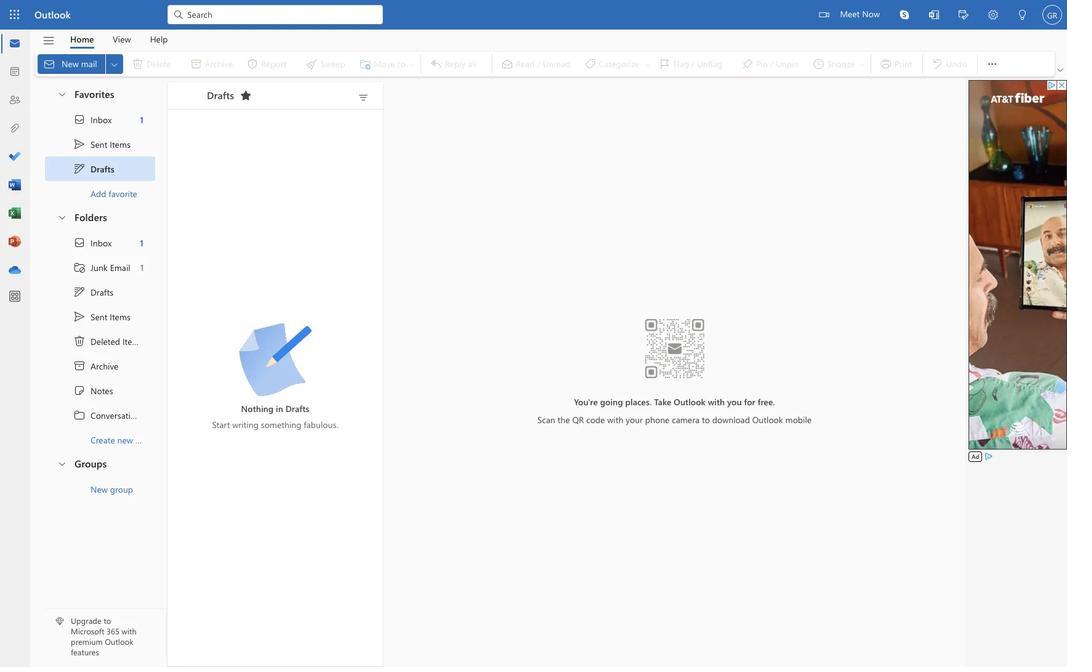 Task type: describe. For each thing, give the bounding box(es) containing it.
to inside "upgrade to microsoft 365 with premium outlook features"
[[104, 616, 111, 626]]


[[987, 58, 999, 70]]

 deleted items
[[73, 335, 143, 348]]

1 inside  tree item
[[140, 262, 144, 273]]


[[73, 360, 86, 372]]


[[930, 10, 940, 20]]


[[43, 58, 55, 70]]

application containing outlook
[[0, 0, 1068, 667]]

folder
[[135, 434, 158, 446]]


[[900, 10, 910, 20]]

outlook inside "upgrade to microsoft 365 with premium outlook features"
[[105, 637, 134, 647]]

 tree item
[[45, 403, 170, 428]]

drafts 
[[207, 88, 252, 102]]

 inside dropdown button
[[110, 59, 119, 69]]

new inside  new mail
[[62, 58, 79, 70]]

groups tree item
[[45, 452, 155, 477]]


[[73, 261, 86, 274]]

 button for groups
[[51, 452, 72, 475]]

2  tree item from the top
[[45, 304, 155, 329]]

left-rail-appbar navigation
[[2, 30, 27, 285]]

2  drafts from the top
[[73, 286, 113, 298]]

qr
[[573, 414, 584, 426]]

for
[[745, 396, 756, 408]]

 junk email
[[73, 261, 130, 274]]

add favorite tree item
[[45, 181, 155, 206]]

inbox for 
[[91, 114, 112, 125]]

more apps image
[[9, 291, 21, 303]]

add
[[91, 188, 106, 199]]

folders
[[75, 211, 107, 224]]

 button
[[354, 89, 373, 106]]

your
[[626, 414, 643, 426]]


[[173, 9, 185, 21]]

 drafts inside favorites tree
[[73, 163, 114, 175]]

going
[[601, 396, 623, 408]]

you're
[[574, 396, 598, 408]]

you
[[728, 396, 742, 408]]

in
[[276, 403, 283, 414]]

places.
[[626, 396, 652, 408]]

add favorite
[[91, 188, 137, 199]]

the
[[558, 414, 570, 426]]

 inside favorites tree
[[73, 163, 86, 175]]

 for 
[[73, 237, 86, 249]]

 notes
[[73, 385, 113, 397]]

2 sent from the top
[[91, 311, 107, 323]]


[[989, 10, 999, 20]]

mail
[[81, 58, 97, 70]]

view
[[113, 33, 131, 45]]

groups
[[75, 457, 107, 470]]

 button
[[1009, 0, 1038, 31]]

 for favorites
[[57, 89, 67, 99]]

something
[[261, 419, 302, 430]]

1 for 
[[140, 114, 144, 125]]

 button
[[36, 30, 61, 51]]

group
[[110, 483, 133, 495]]

people image
[[9, 94, 21, 107]]

tags group
[[495, 52, 869, 76]]

tree containing 
[[45, 230, 170, 452]]

mobile
[[786, 414, 812, 426]]

 for 
[[73, 113, 86, 126]]

 conversation history
[[73, 409, 170, 422]]

 tree item for 
[[45, 107, 155, 132]]

Search field
[[186, 8, 376, 21]]

 button for folders
[[51, 206, 72, 229]]

 button
[[890, 0, 920, 30]]

 new mail
[[43, 58, 97, 70]]

help
[[150, 33, 168, 45]]

outlook up "camera"
[[674, 396, 706, 408]]

 tree item
[[45, 378, 155, 403]]

 sent items for second  'tree item' from the bottom
[[73, 138, 131, 150]]

2 horizontal spatial with
[[709, 396, 725, 408]]

drafts inside favorites tree
[[91, 163, 114, 175]]

account manager for greg robinson image
[[1043, 5, 1063, 25]]

take
[[655, 396, 672, 408]]

items for  tree item
[[123, 336, 143, 347]]

help button
[[141, 30, 177, 49]]

upgrade
[[71, 616, 102, 626]]

now
[[863, 8, 881, 20]]


[[357, 92, 370, 104]]

 inside favorites tree
[[73, 138, 86, 150]]

1  tree item from the top
[[45, 157, 155, 181]]

history
[[143, 409, 170, 421]]

files image
[[9, 123, 21, 135]]

items for second  'tree item' from the bottom
[[110, 138, 131, 150]]

meet now
[[841, 8, 881, 20]]

 button
[[106, 54, 123, 74]]

fabulous.
[[304, 419, 339, 430]]

1  tree item from the top
[[45, 132, 155, 157]]

new group tree item
[[45, 477, 155, 502]]


[[820, 10, 830, 20]]


[[42, 34, 55, 47]]

scan
[[538, 414, 556, 426]]

premium
[[71, 637, 103, 647]]

outlook banner
[[0, 0, 1068, 31]]

drafts inside tree
[[91, 286, 113, 298]]

nothing
[[241, 403, 274, 414]]

 for folders
[[57, 212, 67, 222]]

powerpoint image
[[9, 236, 21, 248]]

2  from the top
[[73, 286, 86, 298]]

 archive
[[73, 360, 119, 372]]

create new folder tree item
[[45, 428, 158, 452]]

 sent items for second  'tree item'
[[73, 311, 131, 323]]

view button
[[104, 30, 140, 49]]

mail image
[[9, 38, 21, 50]]

 tree item for 
[[45, 230, 155, 255]]

upgrade to microsoft 365 with premium outlook features
[[71, 616, 137, 658]]

items for second  'tree item'
[[110, 311, 131, 323]]

home button
[[61, 30, 103, 49]]



Task type: locate. For each thing, give the bounding box(es) containing it.
1  inbox from the top
[[73, 113, 112, 126]]

new
[[62, 58, 79, 70], [91, 483, 108, 495]]

tab list containing home
[[61, 30, 177, 49]]

 tree item down junk
[[45, 280, 155, 304]]

 inside the groups tree item
[[57, 459, 67, 469]]


[[960, 10, 969, 20]]

 button
[[981, 52, 1005, 76]]

1 horizontal spatial to
[[703, 414, 710, 426]]

drafts
[[207, 88, 234, 101], [91, 163, 114, 175], [91, 286, 113, 298], [286, 403, 310, 414]]

0 vertical spatial  button
[[51, 83, 72, 105]]

outlook down free.
[[753, 414, 784, 426]]

microsoft
[[71, 626, 104, 637]]


[[73, 163, 86, 175], [73, 286, 86, 298]]

start
[[212, 419, 230, 430]]

items up  deleted items
[[110, 311, 131, 323]]

2 1 from the top
[[140, 237, 144, 249]]

with inside "upgrade to microsoft 365 with premium outlook features"
[[122, 626, 137, 637]]

to do image
[[9, 151, 21, 163]]

 right mail
[[110, 59, 119, 69]]


[[73, 335, 86, 348]]

2  from the top
[[73, 311, 86, 323]]

1 vertical spatial with
[[608, 414, 624, 426]]

favorite
[[109, 188, 137, 199]]

1  drafts from the top
[[73, 163, 114, 175]]

0 vertical spatial  inbox
[[73, 113, 112, 126]]

create
[[91, 434, 115, 446]]


[[73, 409, 86, 422]]

new group
[[91, 483, 133, 495]]

 tree item up junk
[[45, 230, 155, 255]]

items up favorite in the top of the page
[[110, 138, 131, 150]]

 tree item up add
[[45, 157, 155, 181]]

ad
[[972, 452, 980, 461]]

2  button from the top
[[51, 206, 72, 229]]

0 vertical spatial inbox
[[91, 114, 112, 125]]

 button left groups
[[51, 452, 72, 475]]

 tree item
[[45, 255, 155, 280]]

1 vertical spatial to
[[104, 616, 111, 626]]

2  sent items from the top
[[73, 311, 131, 323]]

drafts up add favorite tree item
[[91, 163, 114, 175]]

0 vertical spatial new
[[62, 58, 79, 70]]

 sent items up  tree item
[[73, 311, 131, 323]]

 tree item down favorites
[[45, 107, 155, 132]]

onedrive image
[[9, 264, 21, 277]]

 inbox
[[73, 113, 112, 126], [73, 237, 112, 249]]

 up add favorite tree item
[[73, 163, 86, 175]]

 inbox for 
[[73, 237, 112, 249]]


[[1058, 67, 1064, 73]]

 down  new mail
[[57, 89, 67, 99]]


[[73, 138, 86, 150], [73, 311, 86, 323]]

0 vertical spatial  tree item
[[45, 132, 155, 157]]

 button inside the groups tree item
[[51, 452, 72, 475]]

with left 'you'
[[709, 396, 725, 408]]

to right "camera"
[[703, 414, 710, 426]]

1 inside favorites tree
[[140, 114, 144, 125]]

 inbox up junk
[[73, 237, 112, 249]]

inbox for 
[[91, 237, 112, 249]]

 down the 
[[73, 286, 86, 298]]

1  from the top
[[73, 138, 86, 150]]

2 inbox from the top
[[91, 237, 112, 249]]

items
[[110, 138, 131, 150], [110, 311, 131, 323], [123, 336, 143, 347]]

1 vertical spatial  tree item
[[45, 280, 155, 304]]

0 horizontal spatial new
[[62, 58, 79, 70]]

1 up  tree item
[[140, 237, 144, 249]]

new
[[117, 434, 133, 446]]

1 vertical spatial  drafts
[[73, 286, 113, 298]]

drafts down  junk email
[[91, 286, 113, 298]]

sent up  tree item
[[91, 311, 107, 323]]

1 vertical spatial 
[[73, 311, 86, 323]]

application
[[0, 0, 1068, 667]]

 button
[[51, 83, 72, 105], [51, 206, 72, 229], [51, 452, 72, 475]]

 inbox down favorites
[[73, 113, 112, 126]]

 sent items up add favorite tree item
[[73, 138, 131, 150]]

sent inside favorites tree
[[91, 138, 107, 150]]

2  tree item from the top
[[45, 280, 155, 304]]

1 vertical spatial  sent items
[[73, 311, 131, 323]]

 button
[[920, 0, 950, 31]]

 inbox for 
[[73, 113, 112, 126]]

you're going places. take outlook with you for free. scan the qr code with your phone camera to download outlook mobile
[[538, 396, 812, 426]]

2 vertical spatial 1
[[140, 262, 144, 273]]

inbox down favorites tree item
[[91, 114, 112, 125]]

word image
[[9, 179, 21, 192]]

favorites
[[75, 88, 114, 100]]

to inside you're going places. take outlook with you for free. scan the qr code with your phone camera to download outlook mobile
[[703, 414, 710, 426]]

0 horizontal spatial with
[[122, 626, 137, 637]]

folders tree item
[[45, 206, 155, 230]]

2 vertical spatial with
[[122, 626, 137, 637]]

2  inbox from the top
[[73, 237, 112, 249]]

 button
[[979, 0, 1009, 31]]

to right "upgrade"
[[104, 616, 111, 626]]

1 vertical spatial 
[[73, 286, 86, 298]]

excel image
[[9, 208, 21, 220]]

0 vertical spatial to
[[703, 414, 710, 426]]

 sent items
[[73, 138, 131, 150], [73, 311, 131, 323]]

with
[[709, 396, 725, 408], [608, 414, 624, 426], [122, 626, 137, 637]]

0 vertical spatial sent
[[91, 138, 107, 150]]

 tree item
[[45, 329, 155, 354]]

1 right the email
[[140, 262, 144, 273]]

0 vertical spatial  tree item
[[45, 157, 155, 181]]

move & delete group
[[38, 52, 419, 76]]

camera
[[672, 414, 700, 426]]

1 vertical spatial 
[[73, 237, 86, 249]]

 button
[[236, 86, 256, 105]]

1 horizontal spatial with
[[608, 414, 624, 426]]

0 vertical spatial 
[[73, 113, 86, 126]]

drafts inside nothing in drafts start writing something fabulous.
[[286, 403, 310, 414]]


[[110, 59, 119, 69], [57, 89, 67, 99], [57, 212, 67, 222], [57, 459, 67, 469]]

1 down favorites tree item
[[140, 114, 144, 125]]

 sent items inside favorites tree
[[73, 138, 131, 150]]

features
[[71, 647, 99, 658]]

0 vertical spatial with
[[709, 396, 725, 408]]

meet
[[841, 8, 861, 20]]

 button
[[950, 0, 979, 31]]

1 vertical spatial sent
[[91, 311, 107, 323]]

tab list
[[61, 30, 177, 49]]

0 vertical spatial items
[[110, 138, 131, 150]]

1 1 from the top
[[140, 114, 144, 125]]

message list section
[[168, 79, 383, 667]]

1 vertical spatial inbox
[[91, 237, 112, 249]]

1  from the top
[[73, 113, 86, 126]]

 tree item up deleted
[[45, 304, 155, 329]]

with right 365
[[122, 626, 137, 637]]

 tree item
[[45, 157, 155, 181], [45, 280, 155, 304]]

 inbox inside favorites tree
[[73, 113, 112, 126]]

phone
[[646, 414, 670, 426]]

drafts inside drafts 
[[207, 88, 234, 101]]

 left 'folders' on the left
[[57, 212, 67, 222]]

1  sent items from the top
[[73, 138, 131, 150]]

items inside favorites tree
[[110, 138, 131, 150]]

2  from the top
[[73, 237, 86, 249]]

 tree item
[[45, 354, 155, 378]]

inbox inside favorites tree
[[91, 114, 112, 125]]

new left group at the bottom left of page
[[91, 483, 108, 495]]

inbox
[[91, 114, 112, 125], [91, 237, 112, 249]]

tree
[[45, 230, 170, 452]]

 drafts up add
[[73, 163, 114, 175]]

 drafts down junk
[[73, 286, 113, 298]]

with down going
[[608, 414, 624, 426]]

writing
[[232, 419, 259, 430]]

notes
[[91, 385, 113, 397]]

1 vertical spatial  tree item
[[45, 304, 155, 329]]

outlook right premium at left
[[105, 637, 134, 647]]

code
[[587, 414, 605, 426]]

1 sent from the top
[[91, 138, 107, 150]]

 tree item up add favorite tree item
[[45, 132, 155, 157]]

 up the 
[[73, 237, 86, 249]]

inbox up  junk email
[[91, 237, 112, 249]]

drafts left  button
[[207, 88, 234, 101]]

0 vertical spatial  tree item
[[45, 107, 155, 132]]

 inside folders "tree item"
[[57, 212, 67, 222]]

1 vertical spatial new
[[91, 483, 108, 495]]

premium features image
[[55, 618, 64, 626]]

 up 
[[73, 311, 86, 323]]

 search field
[[168, 0, 383, 28]]

archive
[[91, 360, 119, 372]]

1  from the top
[[73, 163, 86, 175]]

sent up add
[[91, 138, 107, 150]]

 button inside folders "tree item"
[[51, 206, 72, 229]]

0 vertical spatial  drafts
[[73, 163, 114, 175]]

download
[[713, 414, 751, 426]]

 button inside favorites tree item
[[51, 83, 72, 105]]

 button down  new mail
[[51, 83, 72, 105]]

1 vertical spatial  inbox
[[73, 237, 112, 249]]

new left mail
[[62, 58, 79, 70]]

 tree item
[[45, 132, 155, 157], [45, 304, 155, 329]]

calendar image
[[9, 66, 21, 78]]

 tree item
[[45, 107, 155, 132], [45, 230, 155, 255]]

outlook link
[[35, 0, 71, 30]]

drafts heading
[[191, 82, 256, 109]]

0 vertical spatial 1
[[140, 114, 144, 125]]

favorites tree item
[[45, 83, 155, 107]]

 left groups
[[57, 459, 67, 469]]

free.
[[758, 396, 776, 408]]

2 vertical spatial  button
[[51, 452, 72, 475]]

set your advertising preferences image
[[985, 452, 995, 462]]

 down favorites
[[73, 138, 86, 150]]

favorites tree
[[45, 78, 155, 206]]

 button
[[1056, 64, 1067, 76]]

1 vertical spatial  button
[[51, 206, 72, 229]]

1
[[140, 114, 144, 125], [140, 237, 144, 249], [140, 262, 144, 273]]


[[240, 89, 252, 102]]

1  button from the top
[[51, 83, 72, 105]]

items right deleted
[[123, 336, 143, 347]]

tab list inside application
[[61, 30, 177, 49]]


[[1019, 10, 1029, 20]]

 down favorites
[[73, 113, 86, 126]]

outlook inside banner
[[35, 8, 71, 21]]

 button left 'folders' on the left
[[51, 206, 72, 229]]

new inside tree item
[[91, 483, 108, 495]]

outlook up  button in the top of the page
[[35, 8, 71, 21]]

create new folder
[[91, 434, 158, 446]]

home
[[70, 33, 94, 45]]

2  tree item from the top
[[45, 230, 155, 255]]

 button for favorites
[[51, 83, 72, 105]]

3 1 from the top
[[140, 262, 144, 273]]

sent
[[91, 138, 107, 150], [91, 311, 107, 323]]

1 vertical spatial items
[[110, 311, 131, 323]]

 inside favorites tree
[[73, 113, 86, 126]]

to
[[703, 414, 710, 426], [104, 616, 111, 626]]

3  button from the top
[[51, 452, 72, 475]]

nothing in drafts start writing something fabulous.
[[212, 403, 339, 430]]

0 vertical spatial 
[[73, 163, 86, 175]]

junk
[[91, 262, 108, 273]]

1 vertical spatial  tree item
[[45, 230, 155, 255]]

 for groups
[[57, 459, 67, 469]]

2 vertical spatial items
[[123, 336, 143, 347]]

0 horizontal spatial to
[[104, 616, 111, 626]]

1 vertical spatial 1
[[140, 237, 144, 249]]


[[73, 385, 86, 397]]

0 vertical spatial 
[[73, 138, 86, 150]]

1  tree item from the top
[[45, 107, 155, 132]]

1 inbox from the top
[[91, 114, 112, 125]]

 inside favorites tree item
[[57, 89, 67, 99]]

1 horizontal spatial new
[[91, 483, 108, 495]]

1 for 
[[140, 237, 144, 249]]

drafts right in
[[286, 403, 310, 414]]

email
[[110, 262, 130, 273]]

outlook
[[35, 8, 71, 21], [674, 396, 706, 408], [753, 414, 784, 426], [105, 637, 134, 647]]

0 vertical spatial  sent items
[[73, 138, 131, 150]]

365
[[107, 626, 120, 637]]

conversation
[[91, 409, 141, 421]]

items inside  deleted items
[[123, 336, 143, 347]]

deleted
[[91, 336, 120, 347]]


[[73, 113, 86, 126], [73, 237, 86, 249]]



Task type: vqa. For each thing, say whether or not it's contained in the screenshot.
TD DROPDOWN BUTTON
no



